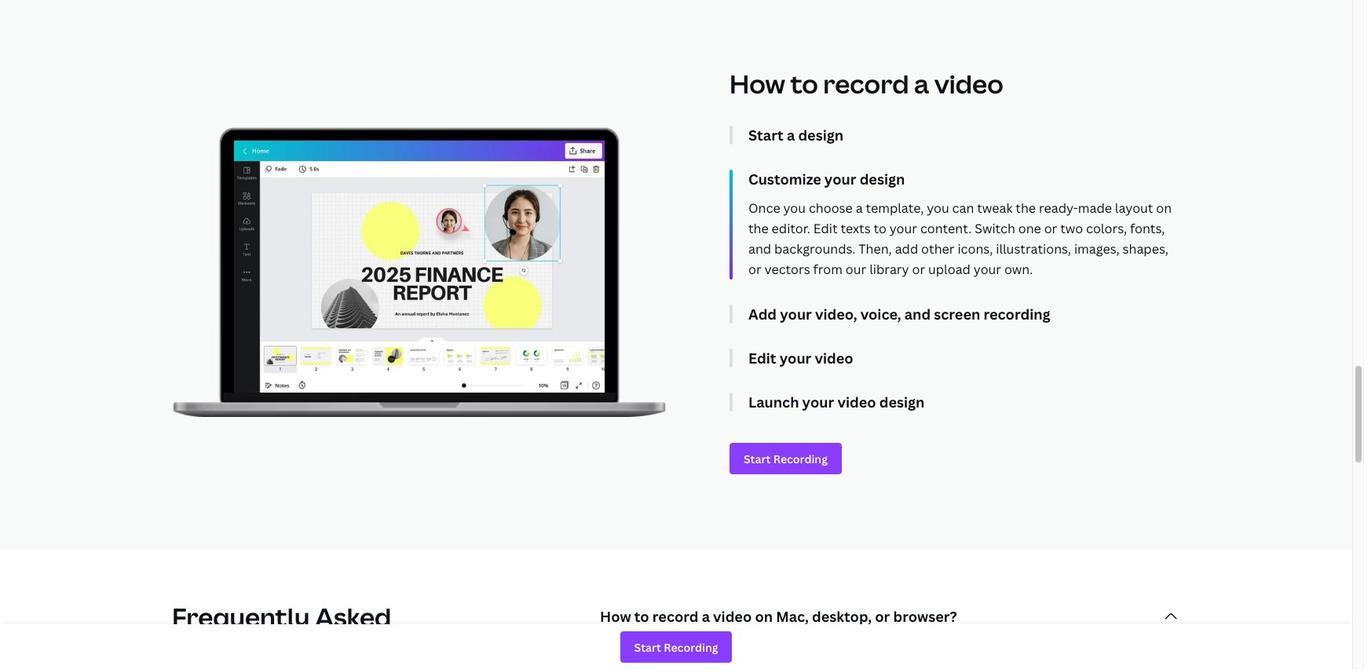 Task type: locate. For each thing, give the bounding box(es) containing it.
0 vertical spatial edit
[[814, 220, 838, 237]]

how to record a video on mac, desktop, or browser?
[[600, 607, 958, 626]]

video
[[935, 67, 1004, 101], [815, 349, 854, 368], [838, 393, 877, 412], [713, 607, 752, 626]]

to left "access"
[[899, 663, 911, 669]]

how inside dropdown button
[[600, 607, 631, 626]]

edit your video
[[749, 349, 854, 368]]

a inside how to record a video on mac, desktop, or browser? dropdown button
[[702, 607, 710, 626]]

0 horizontal spatial record
[[653, 607, 699, 626]]

then
[[1109, 663, 1134, 669]]

1 vertical spatial record
[[653, 607, 699, 626]]

1 horizontal spatial how
[[730, 67, 786, 101]]

and up vectors
[[749, 240, 772, 258]]

questions
[[172, 633, 299, 667]]

colors,
[[1087, 220, 1128, 237]]

0 horizontal spatial you
[[784, 200, 806, 217]]

1 horizontal spatial record
[[824, 67, 909, 101]]

you up content.
[[927, 200, 950, 217]]

recording?
[[1001, 663, 1057, 669]]

record for how to record a video on mac, desktop, or browser?
[[653, 607, 699, 626]]

edit
[[814, 220, 838, 237], [749, 349, 777, 368]]

or right desktop,
[[875, 607, 890, 626]]

add your video, voice, and screen recording button
[[749, 305, 1181, 324]]

desktop,
[[812, 607, 872, 626]]

own.
[[1005, 261, 1033, 278]]

record inside dropdown button
[[653, 607, 699, 626]]

is
[[992, 646, 1001, 661], [689, 663, 697, 669]]

the
[[1016, 200, 1036, 217], [749, 220, 769, 237], [713, 646, 731, 661]]

frequently asked questions
[[172, 600, 391, 667]]

a for once you choose a template, you can tweak the ready-made layout on the editor. edit texts to your content. switch one or two colors, fonts, and backgrounds. then, add other icons, illustrations, images, shapes, or vectors from our library or upload your own.
[[856, 200, 863, 217]]

on left mac,
[[755, 607, 773, 626]]

to up double-
[[635, 607, 650, 626]]

tweak
[[978, 200, 1013, 217]]

add your video, voice, and screen recording
[[749, 305, 1051, 324]]

the up the one in the right of the page
[[1016, 200, 1036, 217]]

1 you from the left
[[784, 200, 806, 217]]

screen
[[934, 305, 981, 324]]

check
[[680, 646, 711, 661]]

customize
[[749, 170, 822, 189]]

design down edit your video 'dropdown button'
[[880, 393, 925, 412]]

how up firstly,
[[600, 607, 631, 626]]

how
[[730, 67, 786, 101], [600, 607, 631, 626]]

your down "icons,"
[[974, 261, 1002, 278]]

to up then,
[[874, 220, 887, 237]]

two
[[1061, 220, 1084, 237]]

how for how to record a video
[[730, 67, 786, 101]]

on up fonts,
[[1157, 200, 1172, 217]]

browser
[[727, 663, 770, 669]]

1 horizontal spatial edit
[[814, 220, 838, 237]]

how to record yourself image
[[234, 140, 605, 393]]

and
[[749, 240, 772, 258], [905, 305, 931, 324], [760, 646, 780, 661], [1077, 646, 1098, 661]]

on inside firstly, double-check the data and privacy settings on your laptop or mac. is your webcam and microphone in good condition? is your browser or desktop app allowed to access them for recording? set it up, then create
[[870, 646, 883, 661]]

0 vertical spatial design
[[799, 126, 844, 145]]

1 vertical spatial the
[[749, 220, 769, 237]]

2 vertical spatial the
[[713, 646, 731, 661]]

on
[[1157, 200, 1172, 217], [755, 607, 773, 626], [870, 646, 883, 661]]

2 vertical spatial design
[[880, 393, 925, 412]]

can
[[953, 200, 975, 217]]

editor.
[[772, 220, 811, 237]]

record for how to record a video
[[824, 67, 909, 101]]

1 vertical spatial how
[[600, 607, 631, 626]]

2 vertical spatial on
[[870, 646, 883, 661]]

0 horizontal spatial is
[[689, 663, 697, 669]]

you up "editor."
[[784, 200, 806, 217]]

design up template,
[[860, 170, 905, 189]]

is down the check
[[689, 663, 697, 669]]

the inside firstly, double-check the data and privacy settings on your laptop or mac. is your webcam and microphone in good condition? is your browser or desktop app allowed to access them for recording? set it up, then create
[[713, 646, 731, 661]]

other
[[922, 240, 955, 258]]

a for how to record a video
[[915, 67, 930, 101]]

data
[[734, 646, 758, 661]]

design
[[799, 126, 844, 145], [860, 170, 905, 189], [880, 393, 925, 412]]

1 horizontal spatial you
[[927, 200, 950, 217]]

video up data
[[713, 607, 752, 626]]

on inside once you choose a template, you can tweak the ready-made layout on the editor. edit texts to your content. switch one or two colors, fonts, and backgrounds. then, add other icons, illustrations, images, shapes, or vectors from our library or upload your own.
[[1157, 200, 1172, 217]]

microphone
[[1100, 646, 1165, 661]]

or down privacy
[[773, 663, 784, 669]]

design up the customize your design
[[799, 126, 844, 145]]

your up add
[[890, 220, 918, 237]]

up,
[[1090, 663, 1107, 669]]

icons,
[[958, 240, 993, 258]]

frequently
[[172, 600, 310, 634]]

0 vertical spatial on
[[1157, 200, 1172, 217]]

or left two
[[1045, 220, 1058, 237]]

mac,
[[776, 607, 809, 626]]

a up the start a design dropdown button
[[915, 67, 930, 101]]

texts
[[841, 220, 871, 237]]

your
[[825, 170, 857, 189], [890, 220, 918, 237], [974, 261, 1002, 278], [780, 305, 812, 324], [780, 349, 812, 368], [803, 393, 835, 412], [886, 646, 910, 661], [1003, 646, 1028, 661], [700, 663, 724, 669]]

or
[[1045, 220, 1058, 237], [749, 261, 762, 278], [913, 261, 926, 278], [875, 607, 890, 626], [950, 646, 962, 661], [773, 663, 784, 669]]

privacy
[[783, 646, 822, 661]]

create
[[1137, 663, 1170, 669]]

0 horizontal spatial on
[[755, 607, 773, 626]]

on inside dropdown button
[[755, 607, 773, 626]]

allowed
[[856, 663, 897, 669]]

a
[[915, 67, 930, 101], [787, 126, 795, 145], [856, 200, 863, 217], [702, 607, 710, 626]]

shapes,
[[1123, 240, 1169, 258]]

0 vertical spatial how
[[730, 67, 786, 101]]

2 horizontal spatial on
[[1157, 200, 1172, 217]]

a inside once you choose a template, you can tweak the ready-made layout on the editor. edit texts to your content. switch one or two colors, fonts, and backgrounds. then, add other icons, illustrations, images, shapes, or vectors from our library or upload your own.
[[856, 200, 863, 217]]

you
[[784, 200, 806, 217], [927, 200, 950, 217]]

your right add
[[780, 305, 812, 324]]

switch
[[975, 220, 1016, 237]]

firstly,
[[600, 646, 636, 661]]

made
[[1079, 200, 1113, 217]]

1 vertical spatial design
[[860, 170, 905, 189]]

on up allowed
[[870, 646, 883, 661]]

record
[[824, 67, 909, 101], [653, 607, 699, 626]]

browser?
[[894, 607, 958, 626]]

1 horizontal spatial is
[[992, 646, 1001, 661]]

a right start
[[787, 126, 795, 145]]

edit down add
[[749, 349, 777, 368]]

library
[[870, 261, 910, 278]]

2 horizontal spatial the
[[1016, 200, 1036, 217]]

settings
[[825, 646, 867, 661]]

your up launch
[[780, 349, 812, 368]]

video down edit your video on the bottom right of the page
[[838, 393, 877, 412]]

template,
[[866, 200, 924, 217]]

to
[[791, 67, 819, 101], [874, 220, 887, 237], [635, 607, 650, 626], [899, 663, 911, 669]]

good
[[600, 663, 627, 669]]

webcam
[[1030, 646, 1075, 661]]

how to record a video on mac, desktop, or browser? button
[[600, 588, 1181, 645]]

1 vertical spatial on
[[755, 607, 773, 626]]

images,
[[1075, 240, 1120, 258]]

a up the check
[[702, 607, 710, 626]]

how up start
[[730, 67, 786, 101]]

how for how to record a video on mac, desktop, or browser?
[[600, 607, 631, 626]]

1 vertical spatial edit
[[749, 349, 777, 368]]

is up for
[[992, 646, 1001, 661]]

them
[[952, 663, 980, 669]]

a up texts
[[856, 200, 863, 217]]

to inside once you choose a template, you can tweak the ready-made layout on the editor. edit texts to your content. switch one or two colors, fonts, and backgrounds. then, add other icons, illustrations, images, shapes, or vectors from our library or upload your own.
[[874, 220, 887, 237]]

start a design button
[[749, 126, 1181, 145]]

one
[[1019, 220, 1042, 237]]

the left data
[[713, 646, 731, 661]]

1 horizontal spatial on
[[870, 646, 883, 661]]

edit down the choose
[[814, 220, 838, 237]]

0 horizontal spatial the
[[713, 646, 731, 661]]

launch your video design
[[749, 393, 925, 412]]

the down "once"
[[749, 220, 769, 237]]

recording
[[984, 305, 1051, 324]]

0 vertical spatial record
[[824, 67, 909, 101]]

0 vertical spatial the
[[1016, 200, 1036, 217]]

0 vertical spatial is
[[992, 646, 1001, 661]]

desktop
[[787, 663, 830, 669]]

0 horizontal spatial how
[[600, 607, 631, 626]]

asked
[[315, 600, 391, 634]]



Task type: vqa. For each thing, say whether or not it's contained in the screenshot.
CONDITION?
yes



Task type: describe. For each thing, give the bounding box(es) containing it.
for
[[982, 663, 998, 669]]

your right launch
[[803, 393, 835, 412]]

start
[[749, 126, 784, 145]]

ready-
[[1039, 200, 1079, 217]]

a for how to record a video on mac, desktop, or browser?
[[702, 607, 710, 626]]

to up start a design
[[791, 67, 819, 101]]

design for customize your design
[[860, 170, 905, 189]]

your up the choose
[[825, 170, 857, 189]]

or up them
[[950, 646, 962, 661]]

launch
[[749, 393, 799, 412]]

voice,
[[861, 305, 902, 324]]

customize your design button
[[749, 170, 1181, 189]]

to inside firstly, double-check the data and privacy settings on your laptop or mac. is your webcam and microphone in good condition? is your browser or desktop app allowed to access them for recording? set it up, then create
[[899, 663, 911, 669]]

illustrations,
[[996, 240, 1072, 258]]

once
[[749, 200, 781, 217]]

add
[[895, 240, 919, 258]]

your down the check
[[700, 663, 724, 669]]

or down add
[[913, 261, 926, 278]]

then,
[[859, 240, 892, 258]]

design for start a design
[[799, 126, 844, 145]]

backgrounds.
[[775, 240, 856, 258]]

choose
[[809, 200, 853, 217]]

or inside dropdown button
[[875, 607, 890, 626]]

layout
[[1116, 200, 1154, 217]]

our
[[846, 261, 867, 278]]

laptop
[[913, 646, 948, 661]]

your up 'recording?'
[[1003, 646, 1028, 661]]

or left vectors
[[749, 261, 762, 278]]

access
[[913, 663, 949, 669]]

and right data
[[760, 646, 780, 661]]

vectors
[[765, 261, 811, 278]]

video,
[[816, 305, 858, 324]]

edit inside once you choose a template, you can tweak the ready-made layout on the editor. edit texts to your content. switch one or two colors, fonts, and backgrounds. then, add other icons, illustrations, images, shapes, or vectors from our library or upload your own.
[[814, 220, 838, 237]]

and inside once you choose a template, you can tweak the ready-made layout on the editor. edit texts to your content. switch one or two colors, fonts, and backgrounds. then, add other icons, illustrations, images, shapes, or vectors from our library or upload your own.
[[749, 240, 772, 258]]

once you choose a template, you can tweak the ready-made layout on the editor. edit texts to your content. switch one or two colors, fonts, and backgrounds. then, add other icons, illustrations, images, shapes, or vectors from our library or upload your own.
[[749, 200, 1172, 278]]

firstly, double-check the data and privacy settings on your laptop or mac. is your webcam and microphone in good condition? is your browser or desktop app allowed to access them for recording? set it up, then create 
[[600, 646, 1179, 669]]

add
[[749, 305, 777, 324]]

to inside dropdown button
[[635, 607, 650, 626]]

and up it
[[1077, 646, 1098, 661]]

your up allowed
[[886, 646, 910, 661]]

1 vertical spatial is
[[689, 663, 697, 669]]

edit your video button
[[749, 349, 1181, 368]]

upload
[[929, 261, 971, 278]]

double-
[[638, 646, 680, 661]]

from
[[814, 261, 843, 278]]

and right the voice,
[[905, 305, 931, 324]]

mac.
[[964, 646, 989, 661]]

set
[[1060, 663, 1078, 669]]

0 horizontal spatial edit
[[749, 349, 777, 368]]

how to record a video
[[730, 67, 1004, 101]]

video up the start a design dropdown button
[[935, 67, 1004, 101]]

1 horizontal spatial the
[[749, 220, 769, 237]]

content.
[[921, 220, 972, 237]]

start a design
[[749, 126, 844, 145]]

launch your video design button
[[749, 393, 1181, 412]]

condition?
[[630, 663, 686, 669]]

fonts,
[[1131, 220, 1166, 237]]

app
[[833, 663, 853, 669]]

customize your design
[[749, 170, 905, 189]]

2 you from the left
[[927, 200, 950, 217]]

it
[[1080, 663, 1088, 669]]

video down video,
[[815, 349, 854, 368]]

video inside dropdown button
[[713, 607, 752, 626]]

in
[[1167, 646, 1177, 661]]



